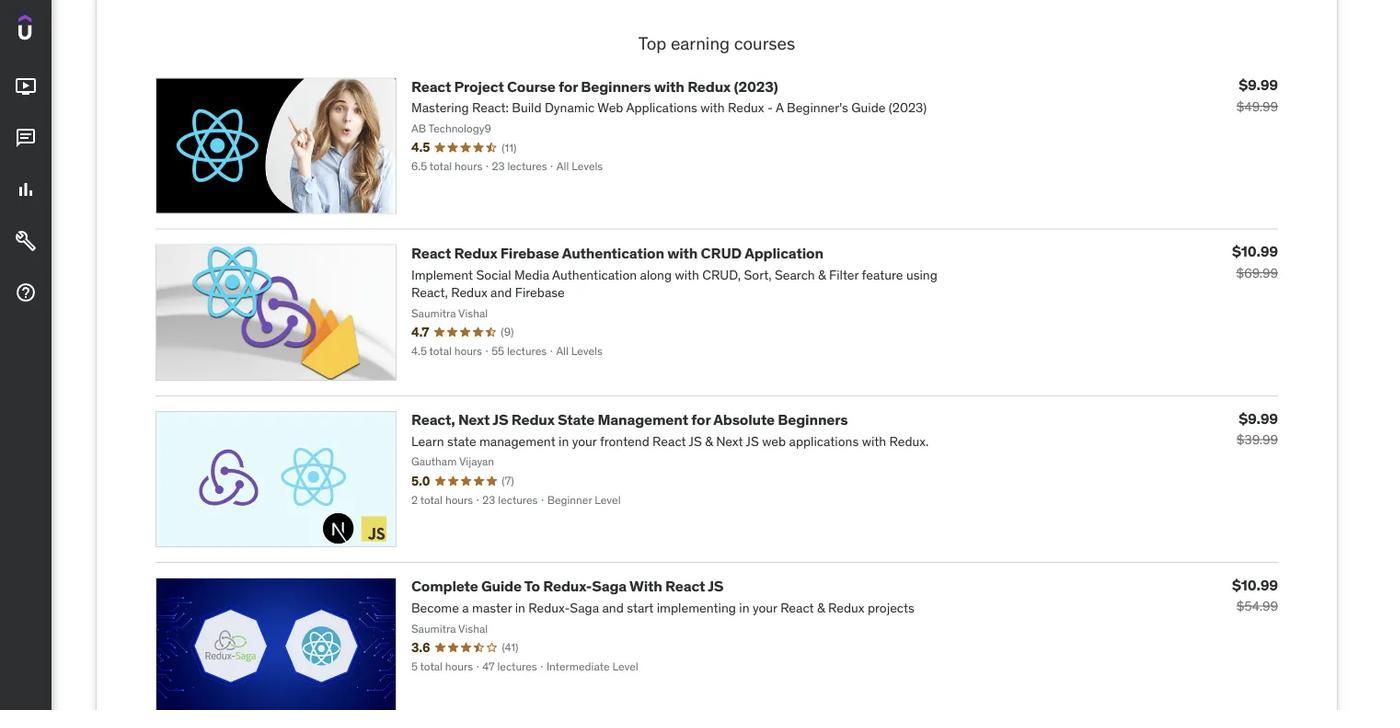Task type: locate. For each thing, give the bounding box(es) containing it.
2 $9.99 from the top
[[1239, 409, 1278, 428]]

1 vertical spatial level
[[612, 660, 638, 674]]

4.5 for 4.5 total hours
[[411, 344, 427, 359]]

lectures for firebase
[[507, 344, 547, 359]]

0 vertical spatial level
[[595, 493, 621, 507]]

1 vertical spatial 4.5
[[411, 344, 427, 359]]

hours
[[455, 159, 482, 174], [454, 344, 482, 359], [445, 493, 473, 507], [445, 660, 473, 674]]

and left start at the bottom of the page
[[602, 600, 624, 616]]

0 vertical spatial $9.99
[[1239, 75, 1278, 94]]

redux
[[688, 77, 731, 96], [728, 99, 764, 116], [454, 243, 497, 262], [451, 284, 488, 301], [511, 410, 555, 429], [828, 600, 865, 616]]

0 vertical spatial next
[[458, 410, 490, 429]]

(2023) right beginner's
[[889, 99, 927, 116]]

1 horizontal spatial in
[[559, 433, 569, 450]]

projects
[[868, 600, 915, 616]]

& left web
[[705, 433, 713, 450]]

(7)
[[502, 474, 514, 488]]

23 for project
[[492, 159, 505, 174]]

1 $10.99 from the top
[[1232, 242, 1278, 261]]

react project course for beginners with redux (2023) mastering react: build dynamic web applications with redux - a beginner's guide (2023) ab technology9
[[411, 77, 927, 135]]

hours down technology9
[[455, 159, 482, 174]]

1 vertical spatial and
[[602, 600, 624, 616]]

23 lectures for js
[[483, 493, 538, 507]]

$39.99
[[1237, 431, 1278, 448]]

$10.99 $69.99
[[1232, 242, 1278, 281]]

vishal down 'social'
[[458, 306, 488, 320]]

0 vertical spatial firebase
[[501, 243, 559, 262]]

0 horizontal spatial in
[[515, 600, 525, 616]]

guide inside react project course for beginners with redux (2023) mastering react: build dynamic web applications with redux - a beginner's guide (2023) ab technology9
[[852, 99, 886, 116]]

2 $10.99 from the top
[[1232, 576, 1278, 595]]

0 vertical spatial saga
[[592, 577, 627, 596]]

and
[[491, 284, 512, 301], [602, 600, 624, 616]]

1 vertical spatial $9.99
[[1239, 409, 1278, 428]]

2 react, from the top
[[411, 410, 455, 429]]

for
[[559, 77, 578, 96], [691, 410, 711, 429]]

management
[[479, 433, 556, 450]]

react, next js redux state management for absolute beginners learn state management in your frontend react js & next js web applications with redux. gautham vijayan
[[411, 410, 929, 469]]

0 vertical spatial all
[[557, 159, 569, 174]]

0 vertical spatial 23
[[492, 159, 505, 174]]

beginners up web
[[581, 77, 651, 96]]

1 vertical spatial 23 lectures
[[483, 493, 538, 507]]

hours for redux
[[454, 344, 482, 359]]

react, down implement
[[411, 284, 448, 301]]

web
[[762, 433, 786, 450]]

1 vertical spatial next
[[716, 433, 743, 450]]

react inside react project course for beginners with redux (2023) mastering react: build dynamic web applications with redux - a beginner's guide (2023) ab technology9
[[411, 77, 451, 96]]

medium image
[[15, 76, 37, 98], [15, 127, 37, 149], [15, 179, 37, 201], [15, 230, 37, 252], [15, 282, 37, 304]]

0 vertical spatial and
[[491, 284, 512, 301]]

3 medium image from the top
[[15, 179, 37, 201]]

& inside react redux firebase authentication with crud application implement social media authentication along with crud, sort, search & filter feature using react, redux and firebase saumitra vishal
[[818, 266, 826, 283]]

1 medium image from the top
[[15, 76, 37, 98]]

all levels for for
[[557, 159, 603, 174]]

in right implementing
[[739, 600, 750, 616]]

1 horizontal spatial guide
[[852, 99, 886, 116]]

vijayan
[[459, 455, 494, 469]]

0 vertical spatial saumitra
[[411, 306, 456, 320]]

lectures down 11 reviews "element"
[[507, 159, 547, 174]]

23
[[492, 159, 505, 174], [483, 493, 495, 507]]

for left absolute
[[691, 410, 711, 429]]

1 horizontal spatial and
[[602, 600, 624, 616]]

1 vertical spatial 23
[[483, 493, 495, 507]]

react,
[[411, 284, 448, 301], [411, 410, 455, 429]]

earning
[[671, 32, 730, 54]]

0 vertical spatial $10.99
[[1232, 242, 1278, 261]]

saumitra up 4.7
[[411, 306, 456, 320]]

hours for guide
[[445, 660, 473, 674]]

0 vertical spatial for
[[559, 77, 578, 96]]

hours left 55
[[454, 344, 482, 359]]

guide up 'master'
[[481, 577, 522, 596]]

23 down 11 reviews "element"
[[492, 159, 505, 174]]

$9.99 inside $9.99 $49.99
[[1239, 75, 1278, 94]]

ab
[[411, 121, 426, 135]]

1 vertical spatial your
[[753, 600, 778, 616]]

1 vertical spatial all
[[556, 344, 569, 359]]

1 react, from the top
[[411, 284, 448, 301]]

23 down vijayan at the bottom of the page
[[483, 493, 495, 507]]

1 vertical spatial guide
[[481, 577, 522, 596]]

saumitra down become
[[411, 622, 456, 636]]

$9.99 up $49.99
[[1239, 75, 1278, 94]]

authentication
[[562, 243, 664, 262], [552, 266, 637, 283]]

0 vertical spatial guide
[[852, 99, 886, 116]]

web
[[598, 99, 624, 116]]

lectures down the 41 reviews element
[[497, 660, 537, 674]]

$10.99 for complete guide to redux-saga with react js
[[1232, 576, 1278, 595]]

1 horizontal spatial your
[[753, 600, 778, 616]]

0 vertical spatial 23 lectures
[[492, 159, 547, 174]]

hours left 47
[[445, 660, 473, 674]]

lectures down "7 reviews" element
[[498, 493, 538, 507]]

level for management
[[595, 493, 621, 507]]

search
[[775, 266, 815, 283]]

react
[[411, 77, 451, 96], [411, 243, 451, 262], [653, 433, 686, 450], [666, 577, 705, 596], [781, 600, 814, 616]]

level right beginner
[[595, 493, 621, 507]]

lectures
[[507, 159, 547, 174], [507, 344, 547, 359], [498, 493, 538, 507], [497, 660, 537, 674]]

4.5 down 4.7
[[411, 344, 427, 359]]

with up applications
[[654, 77, 685, 96]]

react, inside react redux firebase authentication with crud application implement social media authentication along with crud, sort, search & filter feature using react, redux and firebase saumitra vishal
[[411, 284, 448, 301]]

firebase up media
[[501, 243, 559, 262]]

your right implementing
[[753, 600, 778, 616]]

next down absolute
[[716, 433, 743, 450]]

0 horizontal spatial (2023)
[[734, 77, 778, 96]]

& left projects
[[817, 600, 825, 616]]

1 vertical spatial for
[[691, 410, 711, 429]]

react, inside the react, next js redux state management for absolute beginners learn state management in your frontend react js & next js web applications with redux. gautham vijayan
[[411, 410, 455, 429]]

using
[[906, 266, 938, 283]]

total right 2
[[420, 493, 443, 507]]

levels right 55 lectures in the left of the page
[[571, 344, 603, 359]]

1 vertical spatial authentication
[[552, 266, 637, 283]]

all levels down dynamic
[[557, 159, 603, 174]]

all down dynamic
[[557, 159, 569, 174]]

0 vertical spatial levels
[[572, 159, 603, 174]]

1 $9.99 from the top
[[1239, 75, 1278, 94]]

all levels
[[557, 159, 603, 174], [556, 344, 603, 359]]

1 vertical spatial react,
[[411, 410, 455, 429]]

2 all levels from the top
[[556, 344, 603, 359]]

23 lectures down 11 reviews "element"
[[492, 159, 547, 174]]

2 all from the top
[[556, 344, 569, 359]]

beginner level
[[547, 493, 621, 507]]

23 lectures down "7 reviews" element
[[483, 493, 538, 507]]

& left filter
[[818, 266, 826, 283]]

vishal
[[458, 306, 488, 320], [458, 622, 488, 636]]

vishal down a
[[458, 622, 488, 636]]

2 vertical spatial &
[[817, 600, 825, 616]]

saga
[[592, 577, 627, 596], [570, 600, 599, 616]]

1 vertical spatial beginners
[[778, 410, 848, 429]]

courses
[[734, 32, 795, 54]]

frontend
[[600, 433, 650, 450]]

in down to
[[515, 600, 525, 616]]

all right 55 lectures in the left of the page
[[556, 344, 569, 359]]

total for react project course for beginners with redux (2023)
[[430, 159, 452, 174]]

beginners inside react project course for beginners with redux (2023) mastering react: build dynamic web applications with redux - a beginner's guide (2023) ab technology9
[[581, 77, 651, 96]]

2
[[411, 493, 418, 507]]

your inside complete guide to redux-saga with react js become a master in redux-saga and start implementing in your react & redux projects saumitra vishal
[[753, 600, 778, 616]]

level right 'intermediate'
[[612, 660, 638, 674]]

all
[[557, 159, 569, 174], [556, 344, 569, 359]]

0 horizontal spatial for
[[559, 77, 578, 96]]

(2023)
[[734, 77, 778, 96], [889, 99, 927, 116]]

total
[[430, 159, 452, 174], [429, 344, 452, 359], [420, 493, 443, 507], [420, 660, 443, 674]]

total right the 6.5
[[430, 159, 452, 174]]

saga left with
[[592, 577, 627, 596]]

levels down dynamic
[[572, 159, 603, 174]]

next up 'state'
[[458, 410, 490, 429]]

0 horizontal spatial guide
[[481, 577, 522, 596]]

$10.99 up the $69.99
[[1232, 242, 1278, 261]]

lectures down 9 reviews element in the top left of the page
[[507, 344, 547, 359]]

with left redux.
[[862, 433, 886, 450]]

beginners up applications
[[778, 410, 848, 429]]

technology9
[[428, 121, 491, 135]]

1 vishal from the top
[[458, 306, 488, 320]]

state
[[558, 410, 595, 429]]

0 vertical spatial redux-
[[543, 577, 592, 596]]

(9)
[[501, 325, 514, 339]]

saga down complete guide to redux-saga with react js link
[[570, 600, 599, 616]]

redux up the management
[[511, 410, 555, 429]]

0 vertical spatial vishal
[[458, 306, 488, 320]]

4.5 down ab
[[411, 139, 430, 155]]

level for with
[[612, 660, 638, 674]]

$69.99
[[1237, 265, 1278, 281]]

1 horizontal spatial beginners
[[778, 410, 848, 429]]

$9.99 up $39.99
[[1239, 409, 1278, 428]]

js inside complete guide to redux-saga with react js become a master in redux-saga and start implementing in your react & redux projects saumitra vishal
[[708, 577, 724, 596]]

management
[[598, 410, 688, 429]]

0 horizontal spatial and
[[491, 284, 512, 301]]

6.5
[[411, 159, 427, 174]]

intermediate
[[547, 660, 610, 674]]

levels for for
[[572, 159, 603, 174]]

1 saumitra from the top
[[411, 306, 456, 320]]

vishal inside react redux firebase authentication with crud application implement social media authentication along with crud, sort, search & filter feature using react, redux and firebase saumitra vishal
[[458, 306, 488, 320]]

1 vertical spatial redux-
[[529, 600, 570, 616]]

saumitra
[[411, 306, 456, 320], [411, 622, 456, 636]]

&
[[818, 266, 826, 283], [705, 433, 713, 450], [817, 600, 825, 616]]

firebase down media
[[515, 284, 565, 301]]

become
[[411, 600, 459, 616]]

and inside react redux firebase authentication with crud application implement social media authentication along with crud, sort, search & filter feature using react, redux and firebase saumitra vishal
[[491, 284, 512, 301]]

1 vertical spatial $10.99
[[1232, 576, 1278, 595]]

guide right beginner's
[[852, 99, 886, 116]]

your inside the react, next js redux state management for absolute beginners learn state management in your frontend react js & next js web applications with redux. gautham vijayan
[[572, 433, 597, 450]]

beginners
[[581, 77, 651, 96], [778, 410, 848, 429]]

and down 'social'
[[491, 284, 512, 301]]

0 vertical spatial react,
[[411, 284, 448, 301]]

social
[[476, 266, 511, 283]]

firebase
[[501, 243, 559, 262], [515, 284, 565, 301]]

build
[[512, 99, 542, 116]]

0 vertical spatial &
[[818, 266, 826, 283]]

state
[[447, 433, 476, 450]]

with right along
[[675, 266, 699, 283]]

in down 'state'
[[559, 433, 569, 450]]

9 reviews element
[[501, 325, 514, 340]]

1 vertical spatial saumitra
[[411, 622, 456, 636]]

0 vertical spatial 4.5
[[411, 139, 430, 155]]

0 vertical spatial (2023)
[[734, 77, 778, 96]]

react, up learn
[[411, 410, 455, 429]]

1 horizontal spatial next
[[716, 433, 743, 450]]

redux left projects
[[828, 600, 865, 616]]

sort,
[[744, 266, 772, 283]]

& inside the react, next js redux state management for absolute beginners learn state management in your frontend react js & next js web applications with redux. gautham vijayan
[[705, 433, 713, 450]]

js
[[493, 410, 508, 429], [689, 433, 702, 450], [746, 433, 759, 450], [708, 577, 724, 596]]

vishal inside complete guide to redux-saga with react js become a master in redux-saga and start implementing in your react & redux projects saumitra vishal
[[458, 622, 488, 636]]

1 vertical spatial &
[[705, 433, 713, 450]]

0 vertical spatial all levels
[[557, 159, 603, 174]]

23 lectures
[[492, 159, 547, 174], [483, 493, 538, 507]]

1 vertical spatial firebase
[[515, 284, 565, 301]]

total left 55
[[429, 344, 452, 359]]

1 all from the top
[[557, 159, 569, 174]]

1 all levels from the top
[[557, 159, 603, 174]]

along
[[640, 266, 672, 283]]

$10.99 up $54.99
[[1232, 576, 1278, 595]]

redux- down to
[[529, 600, 570, 616]]

with
[[630, 577, 662, 596]]

total right "5"
[[420, 660, 443, 674]]

2 saumitra from the top
[[411, 622, 456, 636]]

in
[[559, 433, 569, 450], [515, 600, 525, 616], [739, 600, 750, 616]]

for up dynamic
[[559, 77, 578, 96]]

2 4.5 from the top
[[411, 344, 427, 359]]

0 vertical spatial beginners
[[581, 77, 651, 96]]

4.5
[[411, 139, 430, 155], [411, 344, 427, 359]]

all levels right 55 lectures in the left of the page
[[556, 344, 603, 359]]

$9.99 inside $9.99 $39.99
[[1239, 409, 1278, 428]]

(2023) up -
[[734, 77, 778, 96]]

applications
[[789, 433, 859, 450]]

with right applications
[[701, 99, 725, 116]]

beginner
[[547, 493, 592, 507]]

in inside the react, next js redux state management for absolute beginners learn state management in your frontend react js & next js web applications with redux. gautham vijayan
[[559, 433, 569, 450]]

with
[[654, 77, 685, 96], [701, 99, 725, 116], [667, 243, 698, 262], [675, 266, 699, 283], [862, 433, 886, 450]]

1 horizontal spatial for
[[691, 410, 711, 429]]

1 vertical spatial all levels
[[556, 344, 603, 359]]

1 4.5 from the top
[[411, 139, 430, 155]]

js up implementing
[[708, 577, 724, 596]]

level
[[595, 493, 621, 507], [612, 660, 638, 674]]

0 horizontal spatial your
[[572, 433, 597, 450]]

0 horizontal spatial beginners
[[581, 77, 651, 96]]

js up the management
[[493, 410, 508, 429]]

55 lectures
[[492, 344, 547, 359]]

1 vertical spatial (2023)
[[889, 99, 927, 116]]

complete guide to redux-saga with react js link
[[411, 577, 724, 596]]

hours down vijayan at the bottom of the page
[[445, 493, 473, 507]]

authentication down react redux firebase authentication with crud application link
[[552, 266, 637, 283]]

react inside the react, next js redux state management for absolute beginners learn state management in your frontend react js & next js web applications with redux. gautham vijayan
[[653, 433, 686, 450]]

and inside complete guide to redux-saga with react js become a master in redux-saga and start implementing in your react & redux projects saumitra vishal
[[602, 600, 624, 616]]

1 vertical spatial levels
[[571, 344, 603, 359]]

js left web
[[746, 433, 759, 450]]

$49.99
[[1237, 98, 1278, 114]]

$10.99
[[1232, 242, 1278, 261], [1232, 576, 1278, 595]]

total for react redux firebase authentication with crud application
[[429, 344, 452, 359]]

$10.99 for react redux firebase authentication with crud application
[[1232, 242, 1278, 261]]

1 vertical spatial vishal
[[458, 622, 488, 636]]

$9.99
[[1239, 75, 1278, 94], [1239, 409, 1278, 428]]

2 vishal from the top
[[458, 622, 488, 636]]

authentication up along
[[562, 243, 664, 262]]

redux- right to
[[543, 577, 592, 596]]

0 vertical spatial your
[[572, 433, 597, 450]]

$9.99 $49.99
[[1237, 75, 1278, 114]]

1 horizontal spatial (2023)
[[889, 99, 927, 116]]

your down 'state'
[[572, 433, 597, 450]]



Task type: describe. For each thing, give the bounding box(es) containing it.
a
[[462, 600, 469, 616]]

1 vertical spatial saga
[[570, 600, 599, 616]]

react project course for beginners with redux (2023) link
[[411, 77, 778, 96]]

beginners inside the react, next js redux state management for absolute beginners learn state management in your frontend react js & next js web applications with redux. gautham vijayan
[[778, 410, 848, 429]]

js down react, next js redux state management for absolute beginners link
[[689, 433, 702, 450]]

47 lectures
[[483, 660, 537, 674]]

23 lectures for course
[[492, 159, 547, 174]]

a
[[776, 99, 784, 116]]

lectures for to
[[497, 660, 537, 674]]

implementing
[[657, 600, 736, 616]]

saumitra inside complete guide to redux-saga with react js become a master in redux-saga and start implementing in your react & redux projects saumitra vishal
[[411, 622, 456, 636]]

react inside react redux firebase authentication with crud application implement social media authentication along with crud, sort, search & filter feature using react, redux and firebase saumitra vishal
[[411, 243, 451, 262]]

5.0
[[411, 473, 430, 489]]

start
[[627, 600, 654, 616]]

react redux firebase authentication with crud application implement social media authentication along with crud, sort, search & filter feature using react, redux and firebase saumitra vishal
[[411, 243, 938, 320]]

hours for next
[[445, 493, 473, 507]]

implement
[[411, 266, 473, 283]]

4.5 for 4.5
[[411, 139, 430, 155]]

hours for project
[[455, 159, 482, 174]]

$54.99
[[1237, 598, 1278, 615]]

redux down 'social'
[[451, 284, 488, 301]]

project
[[454, 77, 504, 96]]

3.6
[[411, 639, 430, 656]]

2 horizontal spatial in
[[739, 600, 750, 616]]

41 reviews element
[[502, 640, 518, 656]]

$9.99 for react project course for beginners with redux (2023)
[[1239, 75, 1278, 94]]

complete
[[411, 577, 478, 596]]

5
[[411, 660, 418, 674]]

course
[[507, 77, 556, 96]]

-
[[768, 99, 773, 116]]

crud,
[[703, 266, 741, 283]]

2 medium image from the top
[[15, 127, 37, 149]]

absolute
[[713, 410, 775, 429]]

udemy image
[[18, 15, 102, 46]]

all levels for authentication
[[556, 344, 603, 359]]

media
[[514, 266, 549, 283]]

gautham
[[411, 455, 457, 469]]

2 total hours
[[411, 493, 473, 507]]

11 reviews element
[[502, 140, 517, 155]]

$10.99 $54.99
[[1232, 576, 1278, 615]]

with inside the react, next js redux state management for absolute beginners learn state management in your frontend react js & next js web applications with redux. gautham vijayan
[[862, 433, 886, 450]]

with up along
[[667, 243, 698, 262]]

redux inside complete guide to redux-saga with react js become a master in redux-saga and start implementing in your react & redux projects saumitra vishal
[[828, 600, 865, 616]]

0 vertical spatial authentication
[[562, 243, 664, 262]]

for inside react project course for beginners with redux (2023) mastering react: build dynamic web applications with redux - a beginner's guide (2023) ab technology9
[[559, 77, 578, 96]]

saumitra inside react redux firebase authentication with crud application implement social media authentication along with crud, sort, search & filter feature using react, redux and firebase saumitra vishal
[[411, 306, 456, 320]]

applications
[[626, 99, 698, 116]]

5 medium image from the top
[[15, 282, 37, 304]]

top
[[638, 32, 667, 54]]

mastering
[[411, 99, 469, 116]]

complete guide to redux-saga with react js become a master in redux-saga and start implementing in your react & redux projects saumitra vishal
[[411, 577, 915, 636]]

4.5 total hours
[[411, 344, 482, 359]]

redux left -
[[728, 99, 764, 116]]

total for complete guide to redux-saga with react js
[[420, 660, 443, 674]]

top earning courses
[[638, 32, 795, 54]]

6.5 total hours
[[411, 159, 482, 174]]

guide inside complete guide to redux-saga with react js become a master in redux-saga and start implementing in your react & redux projects saumitra vishal
[[481, 577, 522, 596]]

47
[[483, 660, 495, 674]]

4 medium image from the top
[[15, 230, 37, 252]]

intermediate level
[[547, 660, 638, 674]]

23 for next
[[483, 493, 495, 507]]

lectures for course
[[507, 159, 547, 174]]

$9.99 for react, next js redux state management for absolute beginners
[[1239, 409, 1278, 428]]

5 total hours
[[411, 660, 473, 674]]

crud
[[701, 243, 742, 262]]

all for authentication
[[556, 344, 569, 359]]

beginner's
[[787, 99, 849, 116]]

lectures for js
[[498, 493, 538, 507]]

feature
[[862, 266, 903, 283]]

total for react, next js redux state management for absolute beginners
[[420, 493, 443, 507]]

redux.
[[890, 433, 929, 450]]

redux inside the react, next js redux state management for absolute beginners learn state management in your frontend react js & next js web applications with redux. gautham vijayan
[[511, 410, 555, 429]]

levels for authentication
[[571, 344, 603, 359]]

& inside complete guide to redux-saga with react js become a master in redux-saga and start implementing in your react & redux projects saumitra vishal
[[817, 600, 825, 616]]

react, next js redux state management for absolute beginners link
[[411, 410, 848, 429]]

learn
[[411, 433, 444, 450]]

0 horizontal spatial next
[[458, 410, 490, 429]]

for inside the react, next js redux state management for absolute beginners learn state management in your frontend react js & next js web applications with redux. gautham vijayan
[[691, 410, 711, 429]]

master
[[472, 600, 512, 616]]

7 reviews element
[[502, 473, 514, 489]]

all for for
[[557, 159, 569, 174]]

application
[[745, 243, 824, 262]]

redux down top earning courses
[[688, 77, 731, 96]]

(41)
[[502, 641, 518, 655]]

55
[[492, 344, 504, 359]]

(11)
[[502, 140, 517, 155]]

filter
[[829, 266, 859, 283]]

to
[[524, 577, 540, 596]]

dynamic
[[545, 99, 595, 116]]

$9.99 $39.99
[[1237, 409, 1278, 448]]

react redux firebase authentication with crud application link
[[411, 243, 824, 262]]

4.7
[[411, 324, 429, 340]]

redux up 'social'
[[454, 243, 497, 262]]

react:
[[472, 99, 509, 116]]



Task type: vqa. For each thing, say whether or not it's contained in the screenshot.
Graeme Gordon Instructor response • 3 weeks ago
no



